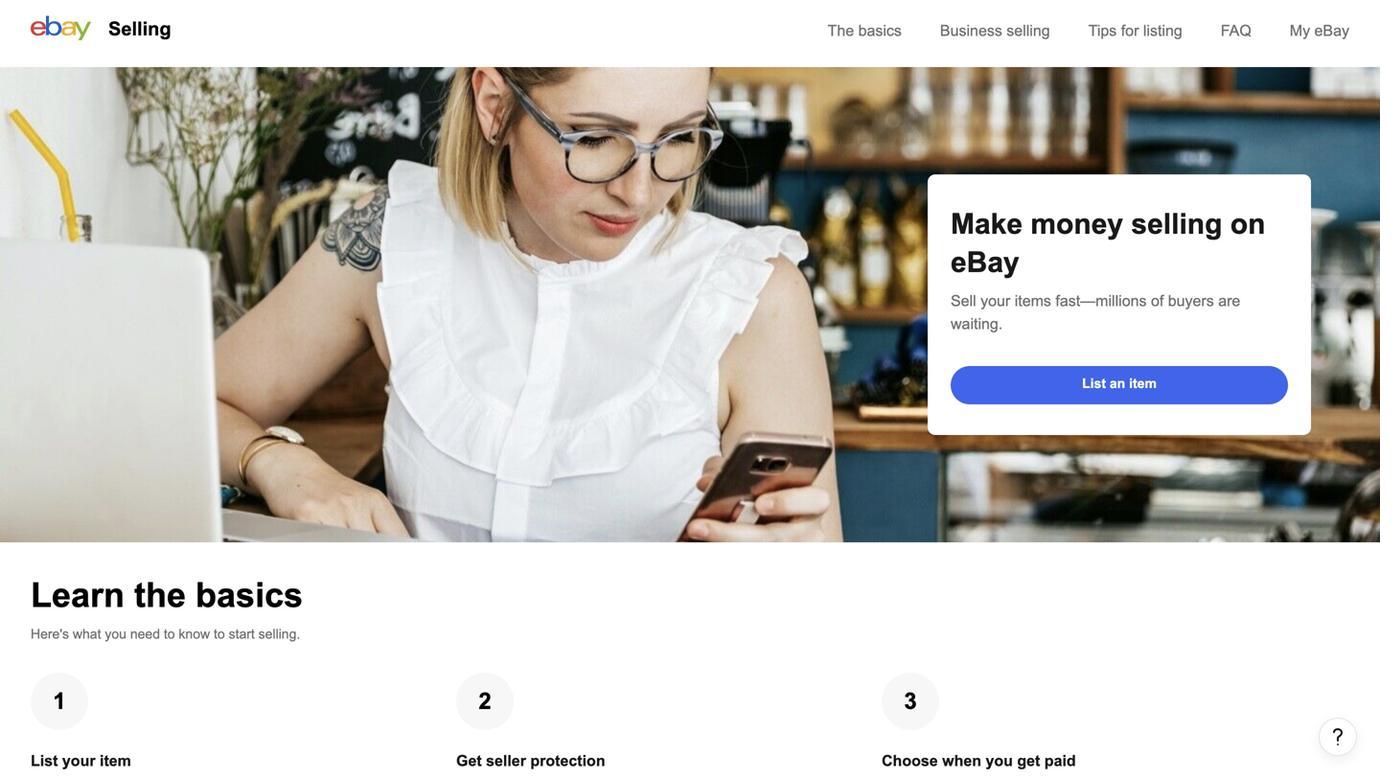 Task type: vqa. For each thing, say whether or not it's contained in the screenshot.
AN at the right
yes



Task type: locate. For each thing, give the bounding box(es) containing it.
basics right 'the'
[[858, 22, 902, 39]]

of
[[1151, 292, 1164, 310]]

sell your items fast—millions of buyers are waiting.
[[951, 292, 1241, 333]]

1 horizontal spatial basics
[[858, 22, 902, 39]]

sell
[[951, 292, 976, 310]]

item
[[1129, 376, 1157, 391], [100, 752, 131, 770]]

you left get
[[986, 752, 1013, 770]]

you right the what
[[105, 627, 126, 642]]

1 horizontal spatial you
[[986, 752, 1013, 770]]

list
[[1082, 376, 1106, 391], [31, 752, 58, 770]]

1 horizontal spatial your
[[981, 292, 1011, 310]]

ebay down the make
[[951, 246, 1020, 278]]

to right need
[[164, 627, 175, 642]]

0 horizontal spatial selling
[[1007, 22, 1050, 39]]

selling right business
[[1007, 22, 1050, 39]]

0 vertical spatial your
[[981, 292, 1011, 310]]

ebay right the my
[[1315, 22, 1350, 39]]

1 vertical spatial item
[[100, 752, 131, 770]]

1 vertical spatial your
[[62, 752, 95, 770]]

help, opens dialogs image
[[1329, 727, 1348, 747]]

1 vertical spatial list
[[31, 752, 58, 770]]

here's
[[31, 627, 69, 642]]

the basics
[[828, 22, 902, 39]]

0 horizontal spatial basics
[[196, 576, 303, 614]]

1 horizontal spatial item
[[1129, 376, 1157, 391]]

0 vertical spatial selling
[[1007, 22, 1050, 39]]

fast—millions
[[1056, 292, 1147, 310]]

1 vertical spatial ebay
[[951, 246, 1020, 278]]

list down 1
[[31, 752, 58, 770]]

need
[[130, 627, 160, 642]]

faq link
[[1221, 22, 1252, 39]]

selling
[[1007, 22, 1050, 39], [1132, 208, 1223, 240]]

0 horizontal spatial you
[[105, 627, 126, 642]]

1 vertical spatial basics
[[196, 576, 303, 614]]

to
[[164, 627, 175, 642], [214, 627, 225, 642]]

list an item
[[1082, 376, 1157, 391]]

basics up start
[[196, 576, 303, 614]]

0 horizontal spatial list
[[31, 752, 58, 770]]

choose
[[882, 752, 938, 770]]

1 vertical spatial selling
[[1132, 208, 1223, 240]]

seller
[[486, 752, 526, 770]]

1 horizontal spatial to
[[214, 627, 225, 642]]

learn the basics
[[31, 576, 303, 614]]

business selling
[[940, 22, 1050, 39]]

on
[[1231, 208, 1266, 240]]

0 vertical spatial basics
[[858, 22, 902, 39]]

you for 3
[[986, 752, 1013, 770]]

0 horizontal spatial to
[[164, 627, 175, 642]]

you
[[105, 627, 126, 642], [986, 752, 1013, 770]]

0 vertical spatial item
[[1129, 376, 1157, 391]]

your
[[981, 292, 1011, 310], [62, 752, 95, 770]]

waiting.
[[951, 315, 1003, 333]]

start
[[229, 627, 255, 642]]

0 vertical spatial you
[[105, 627, 126, 642]]

selling left on
[[1132, 208, 1223, 240]]

1 horizontal spatial list
[[1082, 376, 1106, 391]]

your for 1
[[62, 752, 95, 770]]

1 horizontal spatial selling
[[1132, 208, 1223, 240]]

your inside sell your items fast—millions of buyers are waiting.
[[981, 292, 1011, 310]]

to left start
[[214, 627, 225, 642]]

0 horizontal spatial ebay
[[951, 246, 1020, 278]]

0 vertical spatial list
[[1082, 376, 1106, 391]]

get seller protection
[[456, 752, 605, 770]]

ebay
[[1315, 22, 1350, 39], [951, 246, 1020, 278]]

make
[[951, 208, 1023, 240]]

paid
[[1045, 752, 1076, 770]]

my ebay link
[[1290, 22, 1350, 39]]

1 vertical spatial you
[[986, 752, 1013, 770]]

ebay inside 'make money selling on ebay'
[[951, 246, 1020, 278]]

0 horizontal spatial item
[[100, 752, 131, 770]]

1 horizontal spatial ebay
[[1315, 22, 1350, 39]]

list left an
[[1082, 376, 1106, 391]]

you for learn the basics
[[105, 627, 126, 642]]

basics
[[858, 22, 902, 39], [196, 576, 303, 614]]

your up waiting.
[[981, 292, 1011, 310]]

your down 1
[[62, 752, 95, 770]]

item for list an item
[[1129, 376, 1157, 391]]

make money selling on ebay
[[951, 208, 1266, 278]]

0 horizontal spatial your
[[62, 752, 95, 770]]



Task type: describe. For each thing, give the bounding box(es) containing it.
faq
[[1221, 22, 1252, 39]]

list an item link
[[951, 366, 1288, 405]]

get
[[1017, 752, 1040, 770]]

the
[[134, 576, 186, 614]]

get
[[456, 752, 482, 770]]

2
[[479, 689, 491, 714]]

1
[[53, 689, 66, 714]]

selling.
[[259, 627, 300, 642]]

business
[[940, 22, 1003, 39]]

1 to from the left
[[164, 627, 175, 642]]

3
[[904, 689, 917, 714]]

an
[[1110, 376, 1126, 391]]

my ebay
[[1290, 22, 1350, 39]]

2 to from the left
[[214, 627, 225, 642]]

list for list an item
[[1082, 376, 1106, 391]]

are
[[1219, 292, 1241, 310]]

the basics link
[[828, 22, 902, 39]]

when
[[942, 752, 982, 770]]

protection
[[530, 752, 605, 770]]

learn
[[31, 576, 125, 614]]

money
[[1031, 208, 1124, 240]]

items
[[1015, 292, 1051, 310]]

tips
[[1089, 22, 1117, 39]]

business selling link
[[940, 22, 1050, 39]]

my
[[1290, 22, 1310, 39]]

for
[[1121, 22, 1139, 39]]

choose when you get paid
[[882, 752, 1076, 770]]

selling inside 'make money selling on ebay'
[[1132, 208, 1223, 240]]

know
[[179, 627, 210, 642]]

list your item
[[31, 752, 131, 770]]

buyers
[[1168, 292, 1214, 310]]

your for make money selling on ebay
[[981, 292, 1011, 310]]

item for list your item
[[100, 752, 131, 770]]

the
[[828, 22, 854, 39]]

here's what you need to know to start selling.
[[31, 627, 300, 642]]

listing
[[1143, 22, 1183, 39]]

0 vertical spatial ebay
[[1315, 22, 1350, 39]]

tips for listing link
[[1089, 22, 1183, 39]]

what
[[73, 627, 101, 642]]

selling
[[108, 18, 171, 39]]

tips for listing
[[1089, 22, 1183, 39]]

list for list your item
[[31, 752, 58, 770]]



